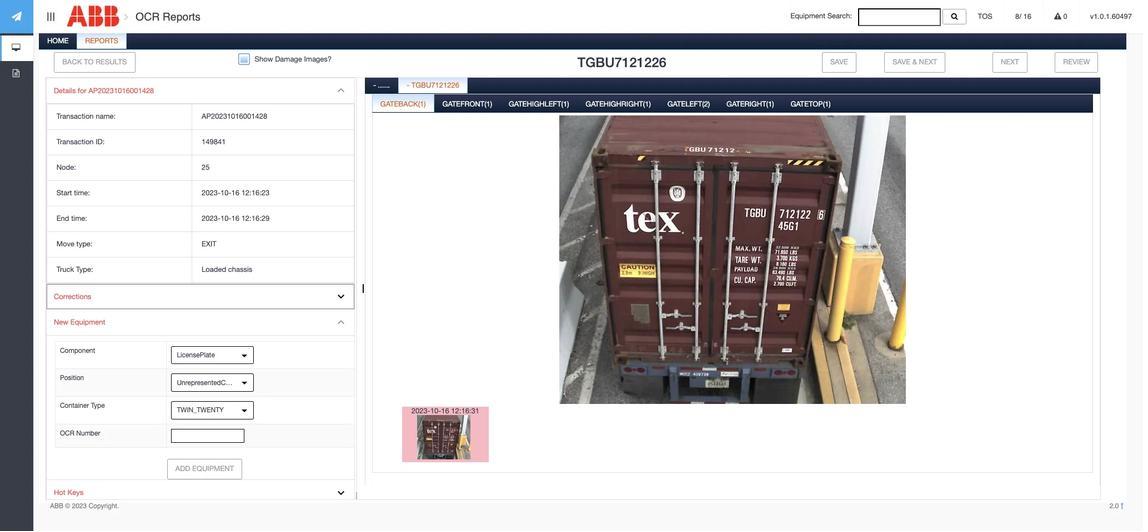 Task type: vqa. For each thing, say whether or not it's contained in the screenshot.
GateFront(1)
yes



Task type: locate. For each thing, give the bounding box(es) containing it.
1 save from the left
[[830, 58, 848, 66]]

next
[[919, 58, 937, 66], [1001, 58, 1019, 66]]

type
[[91, 402, 105, 410]]

gatetop(1)
[[791, 100, 831, 108]]

save left &
[[893, 58, 910, 66]]

12:16:29
[[241, 214, 270, 223]]

equipment right new
[[70, 318, 105, 327]]

menu item
[[47, 78, 354, 284], [47, 310, 355, 480]]

10- up the 2023-10-16 12:16:29
[[221, 189, 231, 197]]

ocr reports
[[133, 11, 201, 23]]

to
[[84, 58, 93, 66]]

0 horizontal spatial -
[[373, 81, 376, 89]]

2023- for 2023-10-16 12:16:23
[[202, 189, 221, 197]]

transaction left id:
[[56, 138, 94, 146]]

1 vertical spatial menu item
[[47, 310, 355, 480]]

- left ...... on the top
[[373, 81, 376, 89]]

1 horizontal spatial tgbu7121226
[[578, 54, 666, 70]]

1 next from the left
[[919, 58, 937, 66]]

hot keys
[[54, 489, 83, 497]]

truck
[[56, 265, 74, 274]]

start time:
[[56, 189, 90, 197]]

transaction up transaction id:
[[56, 112, 94, 121]]

gateback(1)
[[380, 100, 426, 108]]

save inside save button
[[830, 58, 848, 66]]

gatefront(1) link
[[435, 94, 500, 116]]

show damage images?
[[255, 55, 332, 63]]

1 horizontal spatial save
[[893, 58, 910, 66]]

2 next from the left
[[1001, 58, 1019, 66]]

new equipment link
[[47, 310, 354, 336]]

1 horizontal spatial equipment
[[192, 465, 234, 473]]

time: for end time:
[[71, 214, 87, 223]]

equipment
[[790, 12, 825, 20], [70, 318, 105, 327], [192, 465, 234, 473]]

next down 8/
[[1001, 58, 1019, 66]]

2.0
[[1110, 503, 1121, 510]]

16
[[1023, 12, 1031, 21], [231, 189, 239, 197], [231, 214, 239, 223], [441, 407, 449, 415]]

bars image
[[46, 12, 56, 21]]

0 horizontal spatial equipment
[[70, 318, 105, 327]]

type:
[[76, 240, 92, 248]]

equipment left search:
[[790, 12, 825, 20]]

save inside save & next button
[[893, 58, 910, 66]]

1 horizontal spatial ocr
[[136, 11, 160, 23]]

gatetop(1) link
[[783, 94, 838, 116]]

1 vertical spatial reports
[[85, 37, 118, 45]]

2 horizontal spatial equipment
[[790, 12, 825, 20]]

gateback(1) link
[[373, 94, 434, 116]]

1 vertical spatial 2023-
[[202, 214, 221, 223]]

2 transaction from the top
[[56, 138, 94, 146]]

0 vertical spatial transaction
[[56, 112, 94, 121]]

loaded
[[202, 265, 226, 274]]

name:
[[96, 112, 116, 121]]

1 vertical spatial time:
[[71, 214, 87, 223]]

gateright(1)
[[727, 100, 774, 108]]

number
[[76, 430, 100, 438]]

start
[[56, 189, 72, 197]]

1 vertical spatial ap20231016001428
[[202, 112, 267, 121]]

- up gateback(1)
[[407, 81, 409, 89]]

navigation
[[0, 0, 33, 87]]

equipment up hot keys link
[[192, 465, 234, 473]]

save button
[[822, 52, 856, 73]]

next button
[[992, 52, 1027, 73]]

tgbu7121226 tab list
[[37, 31, 1126, 507]]

reports inside tgbu7121226 tab list
[[85, 37, 118, 45]]

save down search:
[[830, 58, 848, 66]]

16 left 12:16:23
[[231, 189, 239, 197]]

transaction id:
[[56, 138, 105, 146]]

gateright(1) link
[[719, 94, 782, 116]]

- ......
[[373, 81, 390, 89]]

tgbu7121226 up gatefront(1)
[[411, 81, 459, 89]]

home link
[[39, 31, 76, 53]]

16 left 12:16:31
[[441, 407, 449, 415]]

chassis
[[228, 265, 252, 274]]

16 for 2023-10-16 12:16:23
[[231, 189, 239, 197]]

16 right 8/
[[1023, 12, 1031, 21]]

0 horizontal spatial next
[[919, 58, 937, 66]]

abb © 2023 copyright.
[[50, 503, 119, 510]]

ap20231016001428 up the 149841
[[202, 112, 267, 121]]

images?
[[304, 55, 332, 63]]

0 horizontal spatial reports
[[85, 37, 118, 45]]

container type
[[60, 402, 105, 410]]

1 vertical spatial transaction
[[56, 138, 94, 146]]

transaction name:
[[56, 112, 116, 121]]

0 vertical spatial menu item
[[47, 78, 354, 284]]

1 horizontal spatial next
[[1001, 58, 1019, 66]]

1 horizontal spatial -
[[407, 81, 409, 89]]

ap20231016001428 up 'name:'
[[88, 86, 154, 95]]

2023- inside tab list
[[411, 407, 430, 415]]

node:
[[56, 163, 76, 172]]

10- left 12:16:31
[[430, 407, 441, 415]]

0 vertical spatial ocr
[[136, 11, 160, 23]]

0 vertical spatial ap20231016001428
[[88, 86, 154, 95]]

gatehighleft(1)
[[509, 100, 569, 108]]

2 save from the left
[[893, 58, 910, 66]]

2023
[[72, 503, 87, 510]]

menu containing details for ap20231016001428
[[46, 78, 355, 507]]

16 inside tab list
[[441, 407, 449, 415]]

licenseplate
[[177, 351, 215, 359]]

tab list
[[365, 75, 1100, 507], [372, 94, 1093, 505]]

10- for 12:16:29
[[221, 214, 231, 223]]

0 vertical spatial time:
[[74, 189, 90, 197]]

menu
[[46, 78, 355, 507]]

2 - from the left
[[407, 81, 409, 89]]

copyright.
[[89, 503, 119, 510]]

time: right end
[[71, 214, 87, 223]]

16 inside dropdown button
[[1023, 12, 1031, 21]]

0 button
[[1043, 0, 1078, 33]]

149841
[[202, 138, 226, 146]]

tgbu7121226 up gatehighright(1) at the right
[[578, 54, 666, 70]]

1 menu item from the top
[[47, 78, 354, 284]]

time:
[[74, 189, 90, 197], [71, 214, 87, 223]]

12:16:31
[[451, 407, 479, 415]]

row group
[[47, 105, 354, 283]]

save for save
[[830, 58, 848, 66]]

10- inside tab list
[[430, 407, 441, 415]]

corrections link
[[47, 284, 354, 310]]

-
[[373, 81, 376, 89], [407, 81, 409, 89]]

row group containing transaction name:
[[47, 105, 354, 283]]

2 vertical spatial 10-
[[430, 407, 441, 415]]

next right &
[[919, 58, 937, 66]]

10-
[[221, 189, 231, 197], [221, 214, 231, 223], [430, 407, 441, 415]]

id:
[[96, 138, 105, 146]]

1 - from the left
[[373, 81, 376, 89]]

2023- left 12:16:31
[[411, 407, 430, 415]]

&
[[912, 58, 917, 66]]

1 vertical spatial equipment
[[70, 318, 105, 327]]

ocr number
[[60, 430, 100, 438]]

0 vertical spatial reports
[[163, 11, 201, 23]]

None field
[[858, 8, 941, 26]]

menu item containing new equipment
[[47, 310, 355, 480]]

2023- down 25
[[202, 189, 221, 197]]

1 vertical spatial tgbu7121226
[[411, 81, 459, 89]]

10- down 2023-10-16 12:16:23
[[221, 214, 231, 223]]

2 menu item from the top
[[47, 310, 355, 480]]

gatefront(1)
[[442, 100, 492, 108]]

16 left 12:16:29
[[231, 214, 239, 223]]

0 vertical spatial 10-
[[221, 189, 231, 197]]

none text field inside tgbu7121226 tab list
[[171, 429, 244, 443]]

1 transaction from the top
[[56, 112, 94, 121]]

1 horizontal spatial reports
[[163, 11, 201, 23]]

2 vertical spatial 2023-
[[411, 407, 430, 415]]

menu item containing details for ap20231016001428
[[47, 78, 354, 284]]

back to results
[[62, 58, 127, 66]]

2023-10-16 12:16:31
[[411, 407, 479, 415]]

add equipment button
[[167, 459, 242, 480]]

ocr inside menu item
[[60, 430, 74, 438]]

ocr
[[136, 11, 160, 23], [60, 430, 74, 438]]

None text field
[[171, 429, 244, 443]]

2 vertical spatial equipment
[[192, 465, 234, 473]]

1 vertical spatial 10-
[[221, 214, 231, 223]]

end time:
[[56, 214, 87, 223]]

gateleft(2) link
[[660, 94, 718, 116]]

menu inside tgbu7121226 tab list
[[46, 78, 355, 507]]

warning image
[[1054, 13, 1061, 20]]

0 horizontal spatial ocr
[[60, 430, 74, 438]]

0 vertical spatial 2023-
[[202, 189, 221, 197]]

end
[[56, 214, 69, 223]]

1 vertical spatial ocr
[[60, 430, 74, 438]]

2023- up exit at the top of the page
[[202, 214, 221, 223]]

equipment inside button
[[192, 465, 234, 473]]

0 horizontal spatial save
[[830, 58, 848, 66]]

time: right start
[[74, 189, 90, 197]]

reports
[[163, 11, 201, 23], [85, 37, 118, 45]]

gatehighright(1) link
[[578, 94, 659, 116]]

ocr for ocr number
[[60, 430, 74, 438]]

review button
[[1055, 52, 1098, 73]]

8/
[[1015, 12, 1021, 21]]

ap20231016001428
[[88, 86, 154, 95], [202, 112, 267, 121]]

long arrow up image
[[1121, 503, 1124, 510]]



Task type: describe. For each thing, give the bounding box(es) containing it.
16 for 2023-10-16 12:16:29
[[231, 214, 239, 223]]

time: for start time:
[[74, 189, 90, 197]]

move
[[56, 240, 74, 248]]

abb
[[50, 503, 63, 510]]

gatehighright(1)
[[586, 100, 651, 108]]

container
[[60, 402, 89, 410]]

save & next
[[893, 58, 937, 66]]

review
[[1063, 58, 1090, 66]]

next inside button
[[1001, 58, 1019, 66]]

results
[[95, 58, 127, 66]]

add
[[175, 465, 190, 473]]

details for ap20231016001428
[[54, 86, 154, 95]]

equipment for new equipment
[[70, 318, 105, 327]]

tab list containing gateback(1)
[[372, 94, 1093, 505]]

- tgbu7121226 link
[[399, 75, 467, 97]]

next inside button
[[919, 58, 937, 66]]

hot keys link
[[47, 480, 354, 506]]

0 horizontal spatial ap20231016001428
[[88, 86, 154, 95]]

hot
[[54, 489, 65, 497]]

move type:
[[56, 240, 92, 248]]

truck type:
[[56, 265, 93, 274]]

8/ 16 button
[[1004, 0, 1042, 33]]

8/ 16
[[1015, 12, 1031, 21]]

keys
[[67, 489, 83, 497]]

equipment for add equipment
[[192, 465, 234, 473]]

back
[[62, 58, 82, 66]]

2023-10-16 12:16:29
[[202, 214, 270, 223]]

2023- for 2023-10-16 12:16:29
[[202, 214, 221, 223]]

0
[[1061, 12, 1067, 21]]

- for - tgbu7121226
[[407, 81, 409, 89]]

gatehighleft(1) link
[[501, 94, 577, 116]]

twin_twenty
[[177, 407, 224, 415]]

search:
[[827, 12, 852, 20]]

10- for 12:16:23
[[221, 189, 231, 197]]

for
[[78, 86, 86, 95]]

tab list containing - ......
[[365, 75, 1100, 507]]

tos button
[[967, 0, 1004, 33]]

0 vertical spatial equipment
[[790, 12, 825, 20]]

save for save & next
[[893, 58, 910, 66]]

0 vertical spatial tgbu7121226
[[578, 54, 666, 70]]

corrections
[[54, 293, 91, 301]]

gateleft(2)
[[667, 100, 710, 108]]

tos
[[978, 12, 993, 21]]

16 for 2023-10-16 12:16:31
[[441, 407, 449, 415]]

home
[[47, 37, 69, 45]]

10- for 12:16:31
[[430, 407, 441, 415]]

new
[[54, 318, 68, 327]]

2023-10-16 12:16:23
[[202, 189, 270, 197]]

back to results button
[[54, 52, 135, 73]]

v1.0.1.60497
[[1090, 12, 1132, 21]]

add equipment
[[175, 465, 234, 473]]

- tgbu7121226
[[407, 81, 459, 89]]

transaction for transaction name:
[[56, 112, 94, 121]]

search image
[[951, 13, 958, 20]]

exit
[[202, 240, 217, 248]]

damage
[[275, 55, 302, 63]]

type:
[[76, 265, 93, 274]]

details for ap20231016001428 link
[[47, 78, 354, 104]]

- ...... link
[[365, 75, 398, 97]]

row group inside tgbu7121226 tab list
[[47, 105, 354, 283]]

save & next button
[[884, 52, 945, 73]]

0 horizontal spatial tgbu7121226
[[411, 81, 459, 89]]

loaded chassis
[[202, 265, 252, 274]]

......
[[378, 81, 390, 89]]

position
[[60, 375, 84, 382]]

- for - ......
[[373, 81, 376, 89]]

2023- for 2023-10-16 12:16:31
[[411, 407, 430, 415]]

transaction for transaction id:
[[56, 138, 94, 146]]

equipment search:
[[790, 12, 858, 20]]

1 horizontal spatial ap20231016001428
[[202, 112, 267, 121]]

reports link
[[77, 31, 126, 53]]

unrepresentedcontainerposition
[[177, 379, 274, 387]]

ocr for ocr reports
[[136, 11, 160, 23]]

show
[[255, 55, 273, 63]]

v1.0.1.60497 button
[[1079, 0, 1143, 33]]

©
[[65, 503, 70, 510]]

25
[[202, 163, 210, 172]]

details
[[54, 86, 76, 95]]

new equipment
[[54, 318, 105, 327]]



